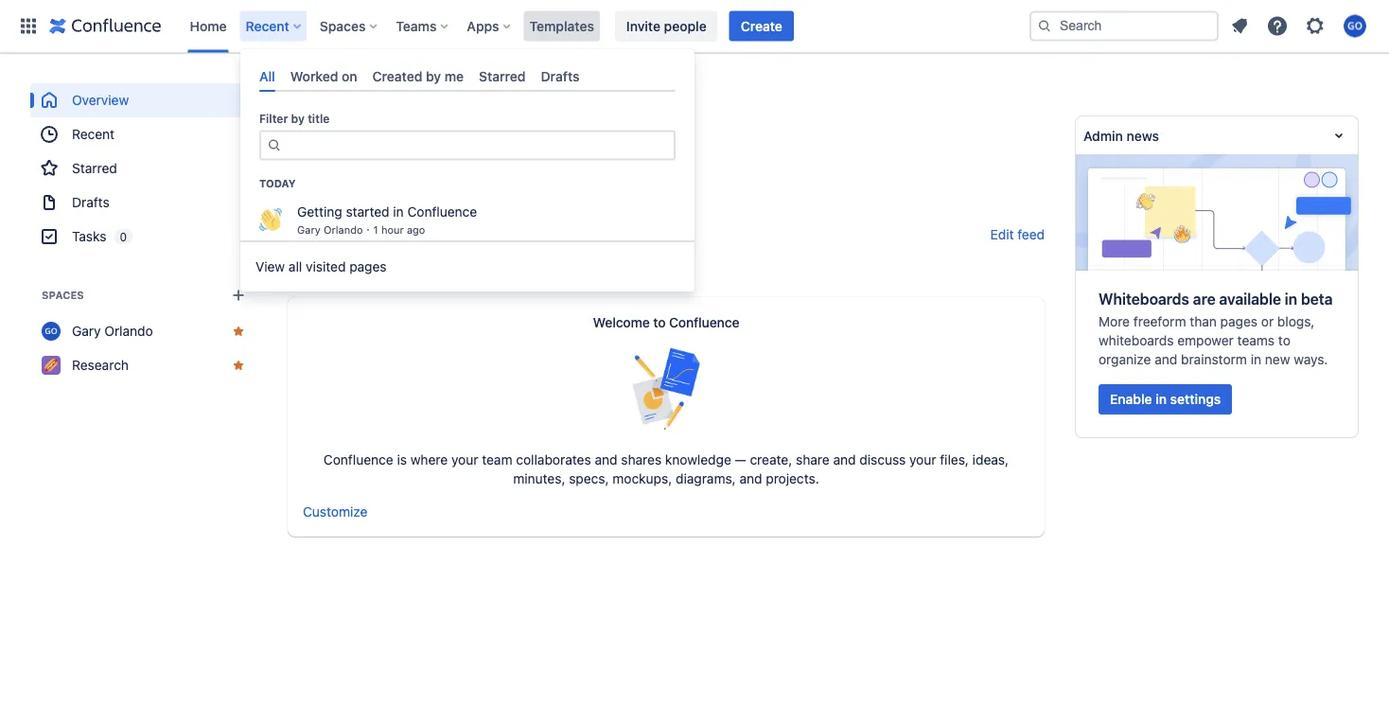 Task type: locate. For each thing, give the bounding box(es) containing it.
gary up the research
[[72, 323, 101, 339]]

happening
[[399, 228, 467, 241]]

admin news button
[[1076, 116, 1359, 154]]

home link
[[184, 11, 232, 41]]

orlando up research 'link'
[[104, 323, 153, 339]]

0 horizontal spatial spaces
[[42, 289, 84, 302]]

and up specs, in the left bottom of the page
[[595, 452, 618, 468]]

more
[[1099, 314, 1130, 329]]

and inside whiteboards are available in beta more freeform than pages or blogs, whiteboards empower teams to organize and brainstorm in new ways.
[[1155, 352, 1178, 367]]

getting inside getting started in confluence gary orlando ・ 1 hour ago
[[297, 204, 342, 220]]

1 vertical spatial gary orlando
[[72, 323, 153, 339]]

:wave: image down today
[[259, 208, 282, 231]]

your left team
[[452, 452, 479, 468]]

spaces
[[320, 18, 366, 34], [42, 289, 84, 302]]

where right is
[[411, 452, 448, 468]]

gary orlando down pick up where you left off
[[338, 147, 404, 160]]

by
[[426, 68, 441, 84], [291, 112, 305, 126]]

orlando down getting started in confluence
[[364, 147, 404, 160]]

1 vertical spatial gary
[[297, 224, 321, 236]]

0
[[120, 230, 127, 243]]

to inside whiteboards are available in beta more freeform than pages or blogs, whiteboards empower teams to organize and brainstorm in new ways.
[[1279, 333, 1291, 348]]

where for your
[[411, 452, 448, 468]]

Filter by title text field
[[288, 132, 663, 159]]

1 horizontal spatial :wave: image
[[304, 133, 327, 155]]

confluence
[[453, 131, 526, 147], [408, 204, 477, 220], [669, 314, 740, 330], [324, 452, 394, 468]]

0 vertical spatial drafts
[[541, 68, 580, 84]]

1 vertical spatial gary orlando link
[[30, 314, 258, 348]]

empower
[[1178, 333, 1234, 348]]

orlando left 1
[[324, 224, 363, 236]]

started inside getting started in confluence gary orlando ・ 1 hour ago
[[346, 204, 390, 220]]

0 vertical spatial getting
[[338, 131, 385, 147]]

pages down the what's
[[350, 259, 387, 275]]

spaces inside popup button
[[320, 18, 366, 34]]

tasks
[[72, 229, 106, 244]]

1 vertical spatial orlando
[[324, 224, 363, 236]]

your left files,
[[910, 452, 937, 468]]

0 horizontal spatial orlando
[[104, 323, 153, 339]]

started down left
[[389, 131, 435, 147]]

all
[[289, 259, 302, 275]]

gary orlando link down pick up where you left off
[[338, 147, 404, 160]]

admin
[[1084, 128, 1124, 143]]

1 vertical spatial recent
[[72, 126, 115, 142]]

1 vertical spatial started
[[346, 204, 390, 220]]

where down on
[[337, 85, 379, 98]]

apps button
[[461, 11, 518, 41]]

1 your from the left
[[452, 452, 479, 468]]

than
[[1190, 314, 1217, 329]]

0 vertical spatial to
[[653, 314, 666, 330]]

edit feed
[[991, 227, 1045, 242]]

recent up all
[[246, 18, 290, 34]]

0 horizontal spatial starred
[[72, 160, 117, 176]]

overview
[[72, 92, 129, 108]]

beta
[[1302, 290, 1333, 308]]

1 vertical spatial spaces
[[42, 289, 84, 302]]

is
[[397, 452, 407, 468]]

ways.
[[1294, 352, 1329, 367]]

0 horizontal spatial pages
[[350, 259, 387, 275]]

what's
[[350, 228, 396, 241]]

in
[[438, 131, 450, 147], [393, 204, 404, 220], [1285, 290, 1298, 308], [1251, 352, 1262, 367], [1156, 391, 1167, 407]]

admin news
[[1084, 128, 1160, 143]]

getting
[[338, 131, 385, 147], [297, 204, 342, 220]]

0 horizontal spatial gary orlando
[[72, 323, 153, 339]]

0 vertical spatial where
[[337, 85, 379, 98]]

freeform
[[1134, 314, 1187, 329]]

whiteboards
[[1099, 333, 1174, 348]]

enable in settings
[[1110, 391, 1221, 407]]

starred right me
[[479, 68, 526, 84]]

getting up discover
[[297, 204, 342, 220]]

pages down available
[[1221, 314, 1258, 329]]

where for you
[[337, 85, 379, 98]]

today
[[259, 177, 296, 190]]

pages inside view all visited pages link
[[350, 259, 387, 275]]

1 vertical spatial pages
[[1221, 314, 1258, 329]]

unstar this space image
[[231, 324, 246, 339], [231, 358, 246, 373]]

0 vertical spatial by
[[426, 68, 441, 84]]

1 vertical spatial :wave: image
[[259, 208, 282, 231]]

gary orlando link
[[338, 147, 404, 160], [30, 314, 258, 348]]

1 horizontal spatial your
[[910, 452, 937, 468]]

spaces button
[[314, 11, 385, 41]]

0 horizontal spatial recent
[[72, 126, 115, 142]]

blogs,
[[1278, 314, 1315, 329]]

1 horizontal spatial starred
[[479, 68, 526, 84]]

where
[[337, 85, 379, 98], [411, 452, 448, 468]]

gary inside getting started in confluence gary orlando ・ 1 hour ago
[[297, 224, 321, 236]]

1 unstar this space image from the top
[[231, 324, 246, 339]]

getting down pick up where you left off
[[338, 131, 385, 147]]

to up new
[[1279, 333, 1291, 348]]

1 vertical spatial to
[[1279, 333, 1291, 348]]

drafts down the templates "link"
[[541, 68, 580, 84]]

gary down pick up where you left off
[[338, 147, 361, 160]]

1 vertical spatial :wave: image
[[259, 208, 282, 231]]

your profile and preferences image
[[1344, 15, 1367, 37]]

overview link
[[30, 83, 258, 117]]

spaces up on
[[320, 18, 366, 34]]

0 vertical spatial gary orlando link
[[338, 147, 404, 160]]

:wave: image down title
[[304, 133, 327, 155]]

confluence up happening
[[408, 204, 477, 220]]

1 horizontal spatial orlando
[[324, 224, 363, 236]]

0 horizontal spatial drafts
[[72, 195, 110, 210]]

starred down recent link
[[72, 160, 117, 176]]

recent inside group
[[72, 126, 115, 142]]

to right welcome
[[653, 314, 666, 330]]

started for getting started in confluence gary orlando ・ 1 hour ago
[[346, 204, 390, 220]]

1 vertical spatial drafts
[[72, 195, 110, 210]]

0 horizontal spatial where
[[337, 85, 379, 98]]

tab list
[[252, 61, 684, 92]]

0 vertical spatial gary
[[338, 147, 361, 160]]

confluence image
[[49, 15, 161, 37], [49, 15, 161, 37]]

1 horizontal spatial :wave: image
[[304, 133, 327, 155]]

welcome
[[593, 314, 650, 330]]

visited
[[306, 259, 346, 275]]

unstar this space image for gary orlando
[[231, 324, 246, 339]]

projects.
[[766, 471, 820, 487]]

1 horizontal spatial where
[[411, 452, 448, 468]]

left
[[409, 85, 437, 98]]

0 vertical spatial unstar this space image
[[231, 324, 246, 339]]

pages
[[350, 259, 387, 275], [1221, 314, 1258, 329]]

1 horizontal spatial gary
[[297, 224, 321, 236]]

gary up view all visited pages
[[297, 224, 321, 236]]

your
[[452, 452, 479, 468], [910, 452, 937, 468]]

0 vertical spatial started
[[389, 131, 435, 147]]

:wave: image
[[304, 133, 327, 155], [259, 208, 282, 231]]

where inside "confluence is where your team collaborates and shares knowledge — create, share and discuss your files, ideas, minutes, specs, mockups, diagrams, and projects."
[[411, 452, 448, 468]]

banner
[[0, 0, 1390, 53]]

0 vertical spatial :wave: image
[[304, 133, 327, 155]]

spaces down tasks
[[42, 289, 84, 302]]

in up the blogs,
[[1285, 290, 1298, 308]]

you
[[382, 85, 406, 98]]

confluence inside getting started in confluence gary orlando ・ 1 hour ago
[[408, 204, 477, 220]]

appswitcher icon image
[[17, 15, 40, 37]]

2 vertical spatial gary
[[72, 323, 101, 339]]

unstar this space image for research
[[231, 358, 246, 373]]

1 vertical spatial where
[[411, 452, 448, 468]]

invite people
[[627, 18, 707, 34]]

0 vertical spatial orlando
[[364, 147, 404, 160]]

gary orlando up the research
[[72, 323, 153, 339]]

filter by title
[[259, 112, 330, 126]]

invite people button
[[615, 11, 718, 41]]

confluence left is
[[324, 452, 394, 468]]

by left title
[[291, 112, 305, 126]]

mockups,
[[613, 471, 672, 487]]

0 vertical spatial starred
[[479, 68, 526, 84]]

in up hour
[[393, 204, 404, 220]]

2 unstar this space image from the top
[[231, 358, 246, 373]]

1 vertical spatial unstar this space image
[[231, 358, 246, 373]]

gary orlando link up the research
[[30, 314, 258, 348]]

:wave: image
[[304, 133, 327, 155], [259, 208, 282, 231]]

drafts link
[[30, 186, 258, 220]]

starred
[[479, 68, 526, 84], [72, 160, 117, 176]]

by up left
[[426, 68, 441, 84]]

1 horizontal spatial to
[[1279, 333, 1291, 348]]

shares
[[621, 452, 662, 468]]

:wave: image down title
[[304, 133, 327, 155]]

me
[[445, 68, 464, 84]]

1 horizontal spatial by
[[426, 68, 441, 84]]

2 vertical spatial orlando
[[104, 323, 153, 339]]

tab list containing all
[[252, 61, 684, 92]]

0 horizontal spatial by
[[291, 112, 305, 126]]

started up ・
[[346, 204, 390, 220]]

started
[[389, 131, 435, 147], [346, 204, 390, 220]]

・
[[363, 224, 374, 236]]

drafts up tasks
[[72, 195, 110, 210]]

people
[[664, 18, 707, 34]]

1 horizontal spatial spaces
[[320, 18, 366, 34]]

home
[[190, 18, 227, 34]]

1 vertical spatial starred
[[72, 160, 117, 176]]

by for created
[[426, 68, 441, 84]]

1 vertical spatial by
[[291, 112, 305, 126]]

in down teams
[[1251, 352, 1262, 367]]

1 horizontal spatial recent
[[246, 18, 290, 34]]

to
[[653, 314, 666, 330], [1279, 333, 1291, 348]]

0 vertical spatial spaces
[[320, 18, 366, 34]]

team
[[482, 452, 513, 468]]

drafts
[[541, 68, 580, 84], [72, 195, 110, 210]]

search image
[[1038, 18, 1053, 34]]

and
[[1155, 352, 1178, 367], [595, 452, 618, 468], [834, 452, 856, 468], [740, 471, 763, 487]]

group
[[30, 83, 258, 254]]

0 vertical spatial gary orlando
[[338, 147, 404, 160]]

0 vertical spatial pages
[[350, 259, 387, 275]]

recent down overview at top left
[[72, 126, 115, 142]]

and down whiteboards
[[1155, 352, 1178, 367]]

0 vertical spatial recent
[[246, 18, 290, 34]]

1 horizontal spatial pages
[[1221, 314, 1258, 329]]

:wave: image down today
[[259, 208, 282, 231]]

specs,
[[569, 471, 609, 487]]

apps
[[467, 18, 499, 34]]

0 horizontal spatial your
[[452, 452, 479, 468]]

1 vertical spatial getting
[[297, 204, 342, 220]]

view
[[256, 259, 285, 275]]

and right share
[[834, 452, 856, 468]]

settings icon image
[[1305, 15, 1327, 37]]

following button
[[288, 252, 385, 282]]

pick up where you left off
[[288, 85, 462, 98]]

getting started in confluence gary orlando ・ 1 hour ago
[[297, 204, 477, 236]]

getting for getting started in confluence gary orlando ・ 1 hour ago
[[297, 204, 342, 220]]

discuss
[[860, 452, 906, 468]]

gary orlando
[[338, 147, 404, 160], [72, 323, 153, 339]]

unstar this space image inside research 'link'
[[231, 358, 246, 373]]

filter
[[259, 112, 288, 126]]



Task type: vqa. For each thing, say whether or not it's contained in the screenshot.
Task icon
no



Task type: describe. For each thing, give the bounding box(es) containing it.
getting for getting started in confluence
[[338, 131, 385, 147]]

1 horizontal spatial gary orlando link
[[338, 147, 404, 160]]

pick
[[288, 85, 315, 98]]

confluence is where your team collaborates and shares knowledge — create, share and discuss your files, ideas, minutes, specs, mockups, diagrams, and projects.
[[324, 452, 1009, 487]]

research link
[[30, 348, 258, 382]]

brainstorm
[[1182, 352, 1248, 367]]

—
[[735, 452, 747, 468]]

customize link
[[303, 504, 368, 520]]

gary orlando inside 'link'
[[72, 323, 153, 339]]

are
[[1194, 290, 1216, 308]]

collaborates
[[516, 452, 591, 468]]

and down —
[[740, 471, 763, 487]]

started for getting started in confluence
[[389, 131, 435, 147]]

new
[[1266, 352, 1291, 367]]

Search field
[[1030, 11, 1219, 41]]

2 your from the left
[[910, 452, 937, 468]]

ideas,
[[973, 452, 1009, 468]]

available
[[1220, 290, 1282, 308]]

minutes,
[[513, 471, 566, 487]]

banner containing home
[[0, 0, 1390, 53]]

pages inside whiteboards are available in beta more freeform than pages or blogs, whiteboards empower teams to organize and brainstorm in new ways.
[[1221, 314, 1258, 329]]

customize
[[303, 504, 368, 520]]

2 horizontal spatial gary
[[338, 147, 361, 160]]

0 horizontal spatial :wave: image
[[259, 208, 282, 231]]

recent button
[[240, 11, 308, 41]]

or
[[1262, 314, 1274, 329]]

help icon image
[[1267, 15, 1289, 37]]

all
[[259, 68, 275, 84]]

view all visited pages
[[256, 259, 387, 275]]

starred link
[[30, 151, 258, 186]]

news
[[1127, 128, 1160, 143]]

1 horizontal spatial drafts
[[541, 68, 580, 84]]

settings
[[1171, 391, 1221, 407]]

confluence down off
[[453, 131, 526, 147]]

templates link
[[524, 11, 600, 41]]

notification icon image
[[1229, 15, 1252, 37]]

create
[[741, 18, 783, 34]]

discover
[[288, 228, 347, 241]]

1
[[374, 224, 378, 236]]

whiteboards
[[1099, 290, 1190, 308]]

whiteboards are available in beta more freeform than pages or blogs, whiteboards empower teams to organize and brainstorm in new ways.
[[1099, 290, 1333, 367]]

create,
[[750, 452, 793, 468]]

global element
[[11, 0, 1026, 53]]

teams
[[1238, 333, 1275, 348]]

group containing overview
[[30, 83, 258, 254]]

edit
[[991, 227, 1014, 242]]

getting started in confluence
[[338, 131, 526, 147]]

enable
[[1110, 391, 1153, 407]]

templates
[[530, 18, 594, 34]]

worked on
[[290, 68, 357, 84]]

organize
[[1099, 352, 1152, 367]]

created by me
[[373, 68, 464, 84]]

up
[[318, 85, 334, 98]]

0 horizontal spatial gary
[[72, 323, 101, 339]]

worked
[[290, 68, 338, 84]]

share
[[796, 452, 830, 468]]

research
[[72, 357, 129, 373]]

title
[[308, 112, 330, 126]]

by for filter
[[291, 112, 305, 126]]

2 horizontal spatial orlando
[[364, 147, 404, 160]]

in down off
[[438, 131, 450, 147]]

confluence right welcome
[[669, 314, 740, 330]]

discover what's happening
[[288, 228, 467, 241]]

create a space image
[[227, 284, 250, 307]]

diagrams,
[[676, 471, 736, 487]]

0 horizontal spatial to
[[653, 314, 666, 330]]

confluence inside "confluence is where your team collaborates and shares knowledge — create, share and discuss your files, ideas, minutes, specs, mockups, diagrams, and projects."
[[324, 452, 394, 468]]

in inside getting started in confluence gary orlando ・ 1 hour ago
[[393, 204, 404, 220]]

starred inside group
[[72, 160, 117, 176]]

edit feed button
[[991, 225, 1045, 244]]

in right enable
[[1156, 391, 1167, 407]]

feed
[[1018, 227, 1045, 242]]

teams
[[396, 18, 437, 34]]

enable in settings link
[[1099, 384, 1233, 415]]

create link
[[730, 11, 794, 41]]

recent link
[[30, 117, 258, 151]]

0 horizontal spatial :wave: image
[[259, 208, 282, 231]]

knowledge
[[665, 452, 732, 468]]

ago
[[407, 224, 425, 236]]

on
[[342, 68, 357, 84]]

orlando inside getting started in confluence gary orlando ・ 1 hour ago
[[324, 224, 363, 236]]

hour
[[381, 224, 404, 236]]

1 horizontal spatial gary orlando
[[338, 147, 404, 160]]

created
[[373, 68, 423, 84]]

files,
[[940, 452, 969, 468]]

view all visited pages link
[[240, 248, 695, 286]]

0 vertical spatial :wave: image
[[304, 133, 327, 155]]

teams button
[[390, 11, 456, 41]]

welcome to confluence
[[593, 314, 740, 330]]

0 horizontal spatial gary orlando link
[[30, 314, 258, 348]]

off
[[440, 85, 462, 98]]

recent inside dropdown button
[[246, 18, 290, 34]]



